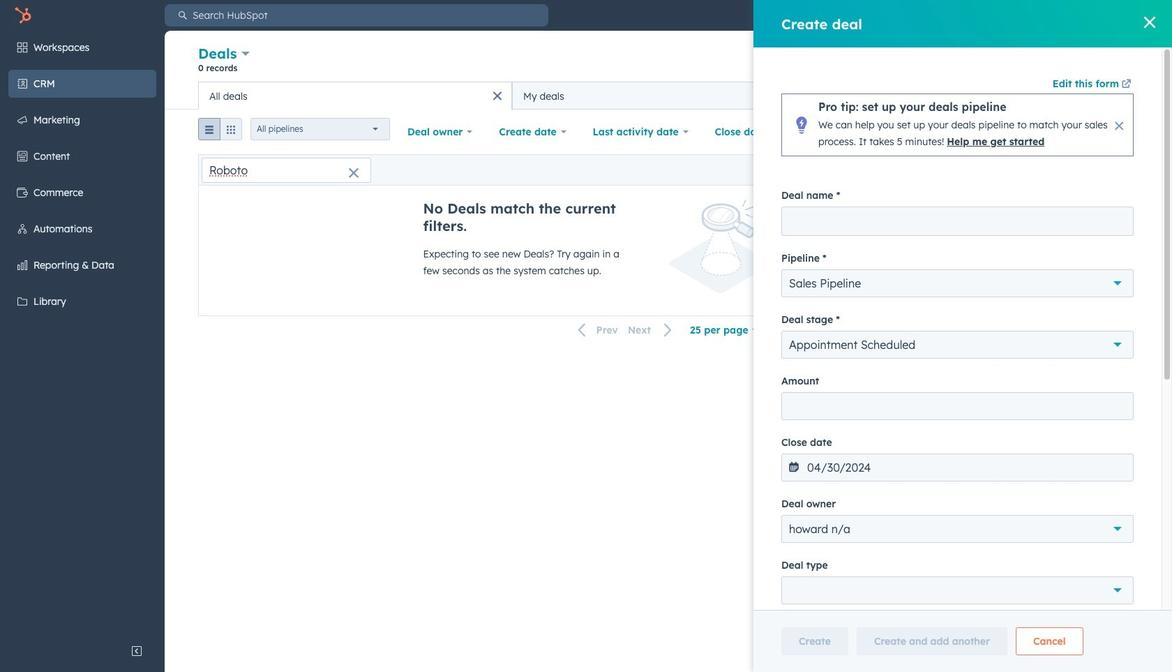 Task type: locate. For each thing, give the bounding box(es) containing it.
menu
[[844, 0, 1164, 31], [0, 31, 165, 637]]

howard n/a image
[[1103, 10, 1114, 21]]

notifications image
[[1058, 10, 1069, 21]]

banner
[[198, 43, 1139, 82]]

help image
[[999, 10, 1010, 21]]

group
[[198, 118, 242, 146]]



Task type: describe. For each thing, give the bounding box(es) containing it.
Search name or description search field
[[202, 157, 371, 182]]

Search HubSpot search field
[[187, 4, 549, 27]]

0 horizontal spatial menu
[[0, 31, 165, 637]]

1 horizontal spatial menu
[[844, 0, 1164, 31]]

clear input image
[[348, 168, 359, 179]]

marketplaces image
[[970, 10, 981, 21]]

settings image
[[1028, 10, 1040, 21]]

pagination navigation
[[570, 321, 681, 339]]



Task type: vqa. For each thing, say whether or not it's contained in the screenshot.
Clear input Icon
yes



